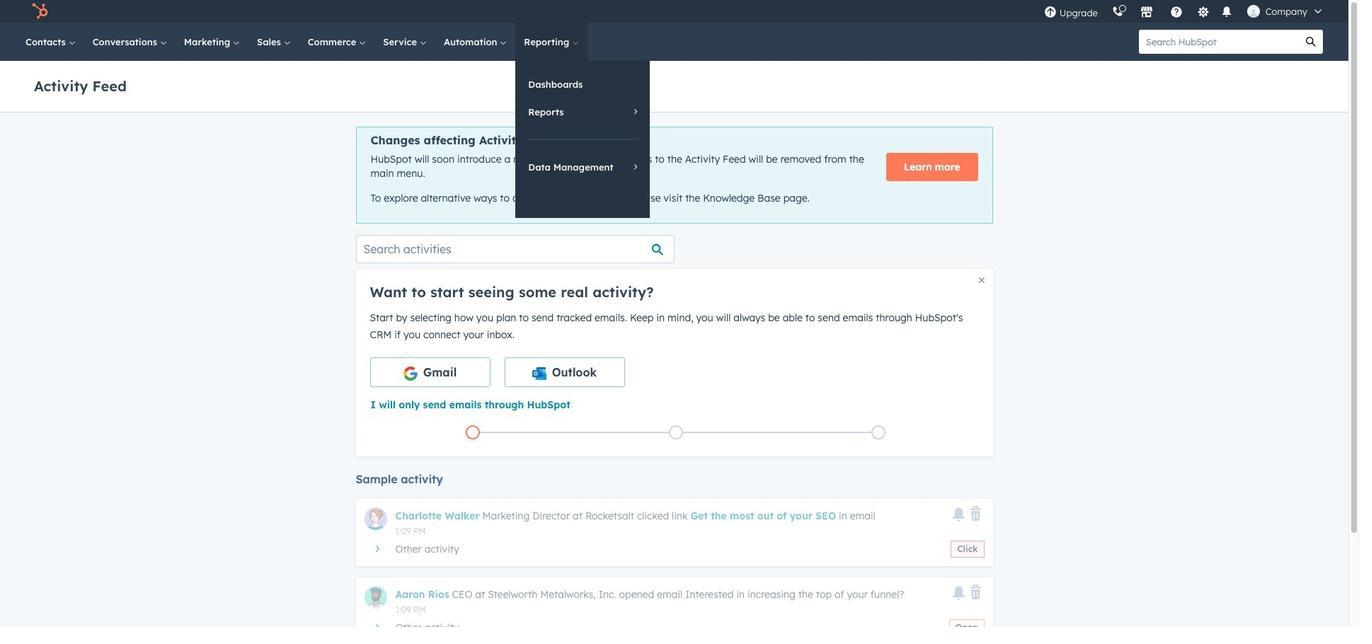 Task type: vqa. For each thing, say whether or not it's contained in the screenshot.
Name and URL
no



Task type: describe. For each thing, give the bounding box(es) containing it.
jacob simon image
[[1248, 5, 1261, 18]]

Search HubSpot search field
[[1140, 30, 1300, 54]]

onboarding.steps.finalstep.title image
[[876, 430, 883, 437]]

reporting menu
[[516, 61, 650, 218]]



Task type: locate. For each thing, give the bounding box(es) containing it.
Search activities search field
[[356, 235, 675, 263]]

None checkbox
[[505, 358, 625, 387]]

None checkbox
[[370, 358, 491, 387]]

close image
[[979, 278, 985, 283]]

list
[[372, 423, 981, 443]]

menu
[[1038, 0, 1332, 23]]

onboarding.steps.sendtrackedemailingmail.title image
[[673, 430, 680, 437]]

marketplaces image
[[1141, 6, 1154, 19]]



